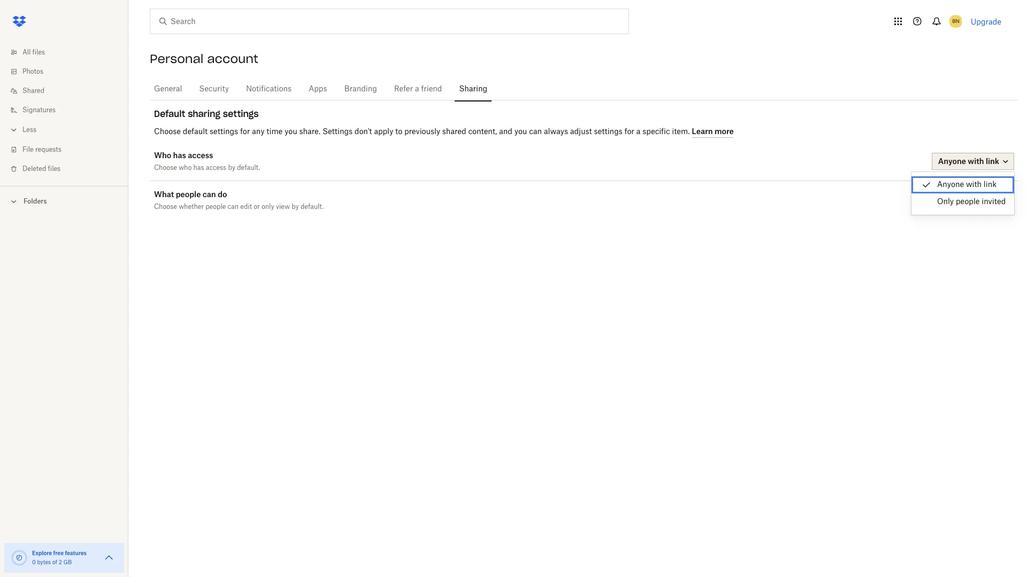 Task type: locate. For each thing, give the bounding box(es) containing it.
people down anyone with link
[[956, 198, 980, 206]]

1 horizontal spatial has
[[193, 165, 204, 171]]

default. right "view"
[[301, 204, 324, 210]]

settings up any
[[223, 109, 259, 119]]

account
[[207, 51, 258, 66]]

apps
[[309, 86, 327, 93]]

files right all
[[32, 49, 45, 56]]

by inside who has access choose who has access by default.
[[228, 165, 235, 171]]

general tab
[[150, 77, 186, 102]]

has
[[173, 151, 186, 160], [193, 165, 204, 171]]

general
[[154, 86, 182, 93]]

default. up what people can do choose whether people can edit or only view by default.
[[237, 165, 260, 171]]

settings for sharing
[[223, 109, 259, 119]]

choose default settings for any time you share. settings don't apply to previously shared content, and you can always adjust settings for a specific item.
[[154, 128, 692, 136]]

1 vertical spatial a
[[636, 128, 641, 136]]

1 horizontal spatial default.
[[301, 204, 324, 210]]

default
[[154, 109, 185, 119]]

0 horizontal spatial you
[[285, 128, 297, 136]]

default.
[[237, 165, 260, 171], [301, 204, 324, 210]]

list containing all files
[[0, 36, 128, 186]]

by up what people can do choose whether people can edit or only view by default.
[[228, 165, 235, 171]]

2 horizontal spatial can
[[529, 128, 542, 136]]

choose down default
[[154, 128, 181, 136]]

can
[[529, 128, 542, 136], [203, 190, 216, 199], [228, 204, 239, 210]]

you right and
[[515, 128, 527, 136]]

anyone with link radio item
[[912, 177, 1014, 194]]

2 vertical spatial can
[[228, 204, 239, 210]]

choose down what at left top
[[154, 204, 177, 210]]

folders
[[24, 197, 47, 205]]

anyone
[[937, 181, 964, 189]]

for
[[240, 128, 250, 136], [625, 128, 634, 136]]

0 vertical spatial has
[[173, 151, 186, 160]]

explore
[[32, 551, 52, 557]]

of
[[52, 561, 57, 566]]

access up do
[[206, 165, 226, 171]]

you
[[285, 128, 297, 136], [515, 128, 527, 136]]

for left specific
[[625, 128, 634, 136]]

1 choose from the top
[[154, 128, 181, 136]]

shared link
[[9, 81, 128, 101]]

previously
[[404, 128, 440, 136]]

0 horizontal spatial files
[[32, 49, 45, 56]]

0 vertical spatial can
[[529, 128, 542, 136]]

access
[[188, 151, 213, 160], [206, 165, 226, 171]]

0 horizontal spatial a
[[415, 86, 419, 93]]

a left specific
[[636, 128, 641, 136]]

or
[[254, 204, 260, 210]]

can left "edit"
[[228, 204, 239, 210]]

branding tab
[[340, 77, 381, 102]]

people
[[176, 190, 201, 199], [956, 198, 980, 206], [206, 204, 226, 210]]

has up who in the top left of the page
[[173, 151, 186, 160]]

settings
[[223, 109, 259, 119], [210, 128, 238, 136], [594, 128, 623, 136]]

deleted files link
[[9, 159, 128, 179]]

1 vertical spatial by
[[292, 204, 299, 210]]

2 choose from the top
[[154, 165, 177, 171]]

share.
[[299, 128, 321, 136]]

0 horizontal spatial has
[[173, 151, 186, 160]]

choose down the who
[[154, 165, 177, 171]]

0
[[32, 561, 36, 566]]

tab list
[[150, 75, 1019, 102]]

sharing
[[188, 109, 220, 119]]

features
[[65, 551, 87, 557]]

3 choose from the top
[[154, 204, 177, 210]]

0 vertical spatial access
[[188, 151, 213, 160]]

1 vertical spatial can
[[203, 190, 216, 199]]

0 vertical spatial choose
[[154, 128, 181, 136]]

list
[[0, 36, 128, 186]]

1 vertical spatial files
[[48, 166, 61, 172]]

choose
[[154, 128, 181, 136], [154, 165, 177, 171], [154, 204, 177, 210]]

deleted
[[22, 166, 46, 172]]

invited
[[982, 198, 1006, 206]]

people down do
[[206, 204, 226, 210]]

free
[[53, 551, 64, 557]]

files right deleted
[[48, 166, 61, 172]]

a right refer
[[415, 86, 419, 93]]

files for deleted files
[[48, 166, 61, 172]]

by right "view"
[[292, 204, 299, 210]]

content,
[[468, 128, 497, 136]]

1 you from the left
[[285, 128, 297, 136]]

can left always
[[529, 128, 542, 136]]

0 vertical spatial by
[[228, 165, 235, 171]]

upgrade
[[971, 17, 1002, 26]]

refer a friend
[[394, 86, 442, 93]]

0 horizontal spatial by
[[228, 165, 235, 171]]

people up 'whether'
[[176, 190, 201, 199]]

1 horizontal spatial files
[[48, 166, 61, 172]]

1 vertical spatial choose
[[154, 165, 177, 171]]

files
[[32, 49, 45, 56], [48, 166, 61, 172]]

adjust
[[570, 128, 592, 136]]

sharing tab
[[455, 77, 492, 102]]

settings right adjust
[[594, 128, 623, 136]]

a
[[415, 86, 419, 93], [636, 128, 641, 136]]

default. inside what people can do choose whether people can edit or only view by default.
[[301, 204, 324, 210]]

2 vertical spatial choose
[[154, 204, 177, 210]]

2 horizontal spatial people
[[956, 198, 980, 206]]

for left any
[[240, 128, 250, 136]]

file requests link
[[9, 140, 128, 159]]

1 vertical spatial default.
[[301, 204, 324, 210]]

personal account
[[150, 51, 258, 66]]

0 horizontal spatial default.
[[237, 165, 260, 171]]

default sharing settings
[[154, 109, 259, 119]]

settings down default sharing settings
[[210, 128, 238, 136]]

by
[[228, 165, 235, 171], [292, 204, 299, 210]]

0 vertical spatial a
[[415, 86, 419, 93]]

sharing
[[459, 86, 487, 93]]

by inside what people can do choose whether people can edit or only view by default.
[[292, 204, 299, 210]]

0 vertical spatial default.
[[237, 165, 260, 171]]

0 vertical spatial files
[[32, 49, 45, 56]]

0 horizontal spatial for
[[240, 128, 250, 136]]

what
[[154, 190, 174, 199]]

upgrade link
[[971, 17, 1002, 26]]

1 horizontal spatial you
[[515, 128, 527, 136]]

can left do
[[203, 190, 216, 199]]

item.
[[672, 128, 690, 136]]

photos link
[[9, 62, 128, 81]]

access up who in the top left of the page
[[188, 151, 213, 160]]

you right time
[[285, 128, 297, 136]]

to
[[395, 128, 402, 136]]

choose inside what people can do choose whether people can edit or only view by default.
[[154, 204, 177, 210]]

1 horizontal spatial by
[[292, 204, 299, 210]]

has right who in the top left of the page
[[193, 165, 204, 171]]

0 horizontal spatial people
[[176, 190, 201, 199]]

a inside tab
[[415, 86, 419, 93]]

1 horizontal spatial for
[[625, 128, 634, 136]]



Task type: describe. For each thing, give the bounding box(es) containing it.
friend
[[421, 86, 442, 93]]

notifications tab
[[242, 77, 296, 102]]

signatures
[[22, 107, 56, 113]]

people for what
[[176, 190, 201, 199]]

shared
[[22, 88, 44, 94]]

default
[[183, 128, 208, 136]]

dropbox image
[[9, 11, 30, 32]]

who
[[179, 165, 192, 171]]

apply
[[374, 128, 393, 136]]

who has access choose who has access by default.
[[154, 151, 260, 171]]

shared
[[442, 128, 466, 136]]

always
[[544, 128, 568, 136]]

file requests
[[22, 147, 61, 153]]

folders button
[[0, 193, 128, 209]]

notifications
[[246, 86, 292, 93]]

any
[[252, 128, 265, 136]]

all files link
[[9, 43, 128, 62]]

2 you from the left
[[515, 128, 527, 136]]

tab list containing general
[[150, 75, 1019, 102]]

don't
[[355, 128, 372, 136]]

people for only
[[956, 198, 980, 206]]

who
[[154, 151, 171, 160]]

security tab
[[195, 77, 233, 102]]

1 horizontal spatial a
[[636, 128, 641, 136]]

refer
[[394, 86, 413, 93]]

settings for default
[[210, 128, 238, 136]]

files for all files
[[32, 49, 45, 56]]

view
[[276, 204, 290, 210]]

with
[[966, 181, 982, 189]]

0 horizontal spatial can
[[203, 190, 216, 199]]

2
[[59, 561, 62, 566]]

gb
[[63, 561, 72, 566]]

and
[[499, 128, 512, 136]]

1 horizontal spatial can
[[228, 204, 239, 210]]

requests
[[35, 147, 61, 153]]

1 vertical spatial access
[[206, 165, 226, 171]]

edit
[[240, 204, 252, 210]]

bytes
[[37, 561, 51, 566]]

branding
[[344, 86, 377, 93]]

settings
[[323, 128, 353, 136]]

apps tab
[[304, 77, 331, 102]]

do
[[218, 190, 227, 199]]

less
[[22, 127, 36, 133]]

personal
[[150, 51, 203, 66]]

whether
[[179, 204, 204, 210]]

1 for from the left
[[240, 128, 250, 136]]

time
[[267, 128, 283, 136]]

less image
[[9, 125, 19, 135]]

choose inside who has access choose who has access by default.
[[154, 165, 177, 171]]

anyone with link
[[937, 181, 997, 189]]

all files
[[22, 49, 45, 56]]

only
[[937, 198, 954, 206]]

1 vertical spatial has
[[193, 165, 204, 171]]

default. inside who has access choose who has access by default.
[[237, 165, 260, 171]]

photos
[[22, 68, 43, 75]]

explore free features 0 bytes of 2 gb
[[32, 551, 87, 566]]

quota usage element
[[11, 550, 28, 567]]

1 horizontal spatial people
[[206, 204, 226, 210]]

security
[[199, 86, 229, 93]]

specific
[[643, 128, 670, 136]]

all
[[22, 49, 31, 56]]

refer a friend tab
[[390, 77, 446, 102]]

link
[[984, 181, 997, 189]]

only
[[262, 204, 274, 210]]

2 for from the left
[[625, 128, 634, 136]]

deleted files
[[22, 166, 61, 172]]

what people can do choose whether people can edit or only view by default.
[[154, 190, 324, 210]]

only people invited
[[937, 198, 1006, 206]]

file
[[22, 147, 34, 153]]

signatures link
[[9, 101, 128, 120]]



Task type: vqa. For each thing, say whether or not it's contained in the screenshot.
"ONLY YOU HAVE ACCESS" in the top right of the page
no



